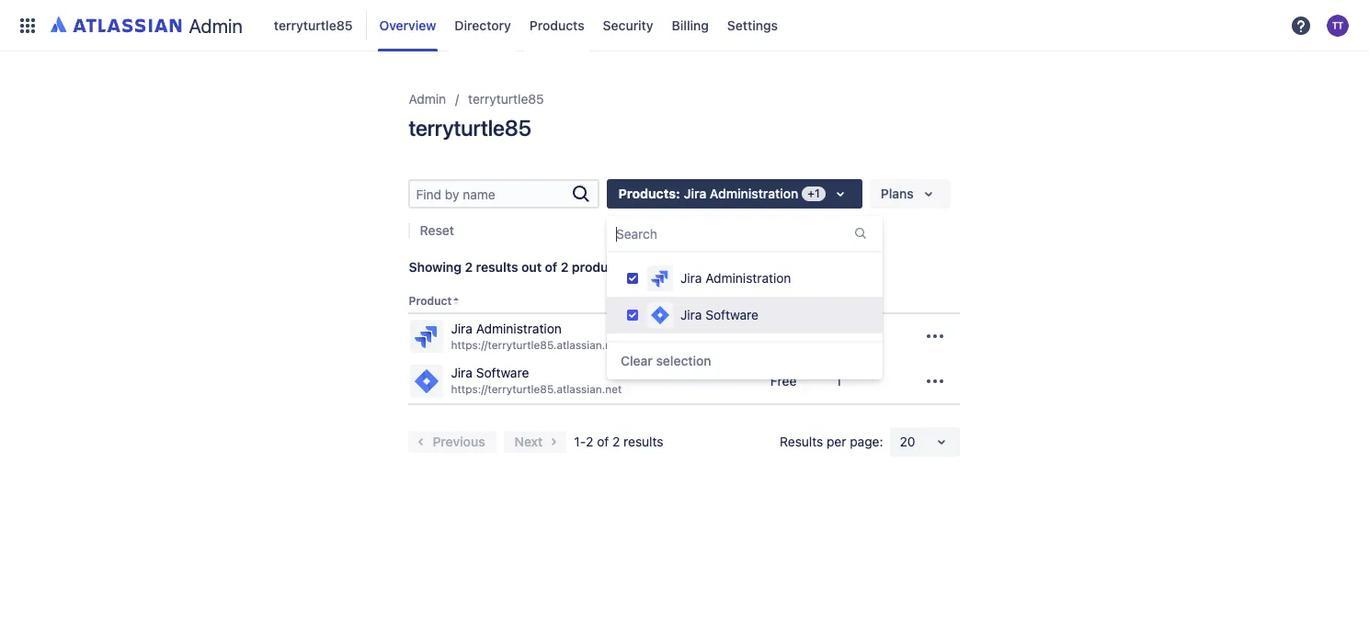 Task type: locate. For each thing, give the bounding box(es) containing it.
results per page:
[[780, 434, 884, 449]]

directory link
[[449, 11, 517, 40]]

0 horizontal spatial admin link
[[44, 11, 250, 40]]

1 horizontal spatial jira software image
[[649, 304, 672, 327]]

0 vertical spatial administration
[[710, 186, 799, 201]]

0 horizontal spatial jira software image
[[413, 367, 442, 396]]

jira
[[684, 186, 707, 201], [681, 270, 702, 286], [681, 307, 702, 323], [451, 321, 473, 337], [451, 366, 473, 381]]

1 vertical spatial jira software image
[[413, 367, 442, 396]]

:
[[676, 186, 681, 201]]

0 vertical spatial admin
[[189, 14, 243, 36]]

security
[[603, 17, 654, 33]]

1 vertical spatial admin link
[[409, 88, 446, 110]]

results
[[476, 259, 518, 275], [624, 434, 664, 449]]

results right the "1-"
[[624, 434, 664, 449]]

showing 2 results out of 2 products
[[409, 259, 628, 275]]

software inside jira software https://terryturtle85.atlassian.net
[[476, 366, 529, 381]]

1 horizontal spatial products
[[619, 186, 676, 201]]

jira software image
[[649, 304, 672, 327], [413, 367, 442, 396]]

software down jira administration
[[706, 307, 759, 323]]

administration
[[710, 186, 799, 201], [706, 270, 791, 286], [476, 321, 562, 337]]

terryturtle85 link
[[269, 11, 358, 40], [468, 88, 544, 110]]

jira software image
[[649, 304, 672, 327], [413, 367, 442, 396]]

settings link
[[722, 11, 784, 40]]

2 vertical spatial terryturtle85
[[409, 115, 532, 141]]

jira for jira software
[[681, 307, 702, 323]]

page:
[[850, 434, 884, 449]]

terryturtle85
[[274, 17, 353, 33], [468, 91, 544, 107], [409, 115, 532, 141]]

products
[[530, 17, 585, 33], [619, 186, 676, 201]]

1
[[836, 373, 842, 389]]

settings
[[728, 17, 778, 33]]

1 horizontal spatial software
[[706, 307, 759, 323]]

jira inside jira administration https://terryturtle85.atlassian.net
[[451, 321, 473, 337]]

1 https://terryturtle85.atlassian.net from the top
[[451, 338, 622, 352]]

terryturtle85 inside the global navigation element
[[274, 17, 353, 33]]

1 horizontal spatial jira software image
[[649, 304, 672, 327]]

of
[[545, 259, 558, 275], [597, 434, 609, 449]]

https://terryturtle85.atlassian.net
[[451, 338, 622, 352], [451, 383, 622, 396]]

product
[[409, 294, 452, 308]]

results
[[780, 434, 824, 449]]

jira software image up previous icon
[[413, 367, 442, 396]]

jira software image down jira administration image
[[649, 304, 672, 327]]

2 https://terryturtle85.atlassian.net from the top
[[451, 383, 622, 396]]

jira software
[[681, 307, 759, 323]]

clear
[[621, 353, 653, 369]]

0 vertical spatial terryturtle85
[[274, 17, 353, 33]]

atlassian image
[[51, 13, 182, 35], [51, 13, 182, 35]]

20
[[900, 434, 916, 449]]

results left the out
[[476, 259, 518, 275]]

billing link
[[667, 11, 715, 40]]

1 vertical spatial software
[[476, 366, 529, 381]]

products : jira administration +1
[[619, 186, 820, 201]]

0 vertical spatial https://terryturtle85.atlassian.net
[[451, 338, 622, 352]]

https://terryturtle85.atlassian.net down jira administration https://terryturtle85.atlassian.net
[[451, 383, 622, 396]]

users
[[836, 294, 867, 308]]

1 vertical spatial of
[[597, 434, 609, 449]]

1 vertical spatial jira software image
[[413, 367, 442, 396]]

software for jira software https://terryturtle85.atlassian.net
[[476, 366, 529, 381]]

jira inside jira software https://terryturtle85.atlassian.net
[[451, 366, 473, 381]]

products left security
[[530, 17, 585, 33]]

admin link
[[44, 11, 250, 40], [409, 88, 446, 110]]

jira software https://terryturtle85.atlassian.net
[[451, 366, 622, 396]]

0 vertical spatial software
[[706, 307, 759, 323]]

2 vertical spatial administration
[[476, 321, 562, 337]]

products for products
[[530, 17, 585, 33]]

free
[[771, 373, 797, 389]]

0 horizontal spatial terryturtle85 link
[[269, 11, 358, 40]]

clear selection
[[621, 353, 712, 369]]

2
[[465, 259, 473, 275], [561, 259, 569, 275], [586, 434, 594, 449], [613, 434, 620, 449]]

0 vertical spatial jira software image
[[649, 304, 672, 327]]

0 horizontal spatial results
[[476, 259, 518, 275]]

products up search
[[619, 186, 676, 201]]

1 vertical spatial administration
[[706, 270, 791, 286]]

admin inside 'link'
[[189, 14, 243, 36]]

0 vertical spatial products
[[530, 17, 585, 33]]

1 horizontal spatial terryturtle85 link
[[468, 88, 544, 110]]

help icon image
[[1291, 14, 1313, 36]]

open image
[[931, 431, 953, 453]]

1 vertical spatial https://terryturtle85.atlassian.net
[[451, 383, 622, 396]]

jira administration image
[[649, 268, 672, 290], [413, 322, 442, 352], [413, 322, 442, 352]]

1-
[[574, 434, 586, 449]]

jira software image down jira administration image
[[649, 304, 672, 327]]

https://terryturtle85.atlassian.net up jira software https://terryturtle85.atlassian.net
[[451, 338, 622, 352]]

1 horizontal spatial admin
[[409, 91, 446, 107]]

products
[[572, 259, 628, 275]]

administration up plan
[[706, 270, 791, 286]]

1 horizontal spatial admin link
[[409, 88, 446, 110]]

jira software image up previous icon
[[413, 367, 442, 396]]

products link
[[524, 11, 590, 40]]

0 horizontal spatial software
[[476, 366, 529, 381]]

next image
[[543, 431, 565, 453]]

administration inside jira administration https://terryturtle85.atlassian.net
[[476, 321, 562, 337]]

0 horizontal spatial products
[[530, 17, 585, 33]]

products inside the global navigation element
[[530, 17, 585, 33]]

jira administration
[[681, 270, 791, 286]]

software
[[706, 307, 759, 323], [476, 366, 529, 381]]

1 vertical spatial admin
[[409, 91, 446, 107]]

0 horizontal spatial admin
[[189, 14, 243, 36]]

software down jira administration https://terryturtle85.atlassian.net
[[476, 366, 529, 381]]

1 horizontal spatial results
[[624, 434, 664, 449]]

admin
[[189, 14, 243, 36], [409, 91, 446, 107]]

showing
[[409, 259, 462, 275]]

1 vertical spatial products
[[619, 186, 676, 201]]

global navigation element
[[11, 0, 1285, 51]]

1 vertical spatial terryturtle85 link
[[468, 88, 544, 110]]

of right the out
[[545, 259, 558, 275]]

administration up jira software https://terryturtle85.atlassian.net
[[476, 321, 562, 337]]

administration left the +1
[[710, 186, 799, 201]]

https://terryturtle85.atlassian.net for jira software
[[451, 383, 622, 396]]

jira administration image
[[649, 268, 672, 290]]

0 vertical spatial of
[[545, 259, 558, 275]]

0 vertical spatial admin link
[[44, 11, 250, 40]]

of right the "1-"
[[597, 434, 609, 449]]



Task type: describe. For each thing, give the bounding box(es) containing it.
per
[[827, 434, 847, 449]]

2 right showing
[[465, 259, 473, 275]]

refresh image
[[631, 260, 646, 275]]

plan
[[771, 294, 794, 308]]

security link
[[598, 11, 659, 40]]

Search text field
[[411, 181, 571, 207]]

2 right next 'icon'
[[586, 434, 594, 449]]

1 vertical spatial terryturtle85
[[468, 91, 544, 107]]

jira for jira software https://terryturtle85.atlassian.net
[[451, 366, 473, 381]]

0 horizontal spatial of
[[545, 259, 558, 275]]

products for products : jira administration +1
[[619, 186, 676, 201]]

0 horizontal spatial jira software image
[[413, 367, 442, 396]]

1-2 of 2 results
[[574, 434, 664, 449]]

appswitcher icon image
[[17, 14, 39, 36]]

overview
[[379, 17, 436, 33]]

admin link inside the global navigation element
[[44, 11, 250, 40]]

jira administration https://terryturtle85.atlassian.net
[[451, 321, 622, 352]]

admin banner
[[0, 0, 1370, 52]]

jira for jira administration
[[681, 270, 702, 286]]

0 vertical spatial terryturtle85 link
[[269, 11, 358, 40]]

overview link
[[374, 11, 442, 40]]

account image
[[1327, 14, 1349, 36]]

billing
[[672, 17, 709, 33]]

jira for jira administration https://terryturtle85.atlassian.net
[[451, 321, 473, 337]]

0 vertical spatial jira software image
[[649, 304, 672, 327]]

2 right the out
[[561, 259, 569, 275]]

2 right the "1-"
[[613, 434, 620, 449]]

software for jira software
[[706, 307, 759, 323]]

clear selection button
[[610, 347, 723, 376]]

1 horizontal spatial of
[[597, 434, 609, 449]]

reset
[[420, 223, 454, 238]]

1 vertical spatial results
[[624, 434, 664, 449]]

https://terryturtle85.atlassian.net for jira administration
[[451, 338, 622, 352]]

out
[[522, 259, 542, 275]]

search image
[[571, 183, 593, 205]]

previous image
[[411, 431, 433, 453]]

search
[[616, 226, 658, 242]]

directory
[[455, 17, 511, 33]]

administration for jira administration
[[706, 270, 791, 286]]

+1
[[808, 187, 820, 201]]

selection
[[656, 353, 712, 369]]

reset button
[[411, 216, 466, 246]]

administration for jira administration https://terryturtle85.atlassian.net
[[476, 321, 562, 337]]

0 vertical spatial results
[[476, 259, 518, 275]]



Task type: vqa. For each thing, say whether or not it's contained in the screenshot.
Jira
yes



